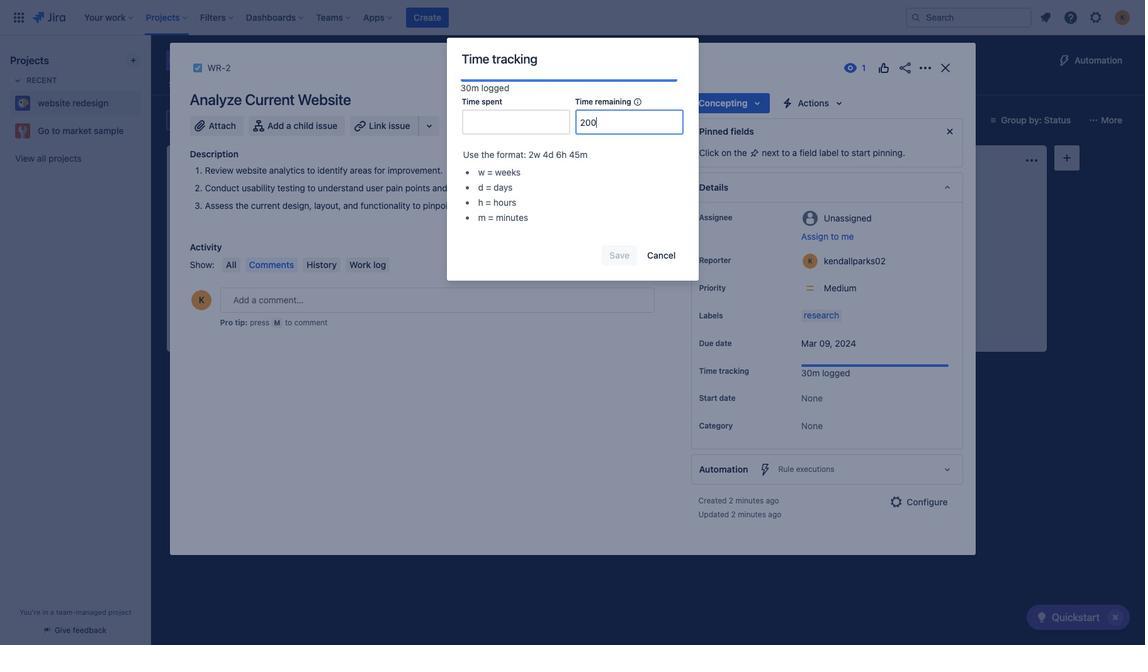 Task type: locate. For each thing, give the bounding box(es) containing it.
0 horizontal spatial a
[[50, 608, 54, 616]]

2 issue from the left
[[389, 120, 410, 131]]

mar right 09
[[379, 289, 395, 297]]

Search board text field
[[167, 111, 263, 129]]

0 vertical spatial tracking
[[492, 52, 538, 66]]

none up the executions
[[801, 421, 823, 431]]

0 vertical spatial date
[[716, 339, 732, 348]]

automation up created
[[699, 464, 748, 475]]

1 vertical spatial medium image
[[491, 305, 501, 315]]

to do 0
[[186, 155, 219, 166]]

created 2 minutes ago updated 2 minutes ago
[[698, 496, 782, 520]]

conduct usability testing to understand user pain points and preferences.
[[205, 183, 500, 193]]

issue right link
[[389, 120, 410, 131]]

jira image
[[33, 10, 65, 25], [33, 10, 65, 25]]

work log button
[[346, 257, 390, 273]]

2 horizontal spatial the
[[734, 147, 747, 158]]

30m logged inside 'time tracking' dialog
[[461, 82, 509, 93]]

1 issue from the left
[[316, 120, 338, 131]]

30m
[[461, 82, 479, 93], [801, 368, 820, 378]]

1 horizontal spatial current
[[389, 246, 420, 257]]

menu bar
[[220, 257, 392, 273]]

and down the days
[[499, 200, 514, 211]]

1 horizontal spatial tracking
[[719, 366, 749, 376]]

0 horizontal spatial mar
[[379, 289, 395, 297]]

check image
[[1034, 610, 1049, 625]]

to inside button
[[831, 231, 839, 242]]

website redesign up "market"
[[38, 98, 109, 108]]

analyze current website up add
[[190, 91, 351, 108]]

0 vertical spatial automation
[[1075, 55, 1122, 65]]

0
[[213, 155, 219, 166], [573, 155, 578, 166], [755, 155, 760, 166]]

to
[[52, 125, 60, 136], [782, 147, 790, 158], [841, 147, 849, 158], [307, 165, 315, 176], [307, 183, 315, 193], [413, 200, 421, 211], [831, 231, 839, 242], [285, 318, 292, 327]]

1 horizontal spatial 30m
[[801, 368, 820, 378]]

1 vertical spatial automation
[[699, 464, 748, 475]]

analyze up work log
[[355, 246, 387, 257]]

wr-2 link up board
[[207, 60, 231, 76]]

1 0 from the left
[[213, 155, 219, 166]]

1 vertical spatial tracking
[[719, 366, 749, 376]]

1 vertical spatial 30m
[[801, 368, 820, 378]]

website up add people image
[[298, 91, 351, 108]]

feedback
[[73, 626, 107, 635]]

1 vertical spatial 30m logged
[[801, 368, 850, 378]]

none down 09,
[[801, 393, 823, 404]]

the right the use
[[481, 149, 494, 160]]

0 horizontal spatial automation
[[699, 464, 748, 475]]

2 none from the top
[[801, 421, 823, 431]]

to right the m
[[285, 318, 292, 327]]

0 right the 6h
[[573, 155, 578, 166]]

automation inside analyze current website 'dialog'
[[699, 464, 748, 475]]

all
[[226, 259, 236, 270]]

1 horizontal spatial analyze
[[355, 246, 387, 257]]

date for mar 09, 2024
[[716, 339, 732, 348]]

0 vertical spatial wr-2
[[207, 62, 231, 73]]

1 none from the top
[[801, 393, 823, 404]]

start
[[699, 394, 717, 403]]

newest first
[[587, 259, 637, 270]]

tracking up pages on the left top
[[492, 52, 538, 66]]

dismiss quickstart image
[[1105, 608, 1126, 628]]

mar left 09,
[[801, 338, 817, 349]]

time tracking dialog
[[447, 38, 698, 281]]

30m logged up "time spent"
[[461, 82, 509, 93]]

the inside 'time tracking' dialog
[[481, 149, 494, 160]]

identify
[[318, 165, 348, 176]]

and
[[432, 183, 447, 193], [343, 200, 358, 211], [499, 200, 514, 211]]

1 horizontal spatial automation
[[1075, 55, 1122, 65]]

0 vertical spatial current
[[245, 91, 295, 108]]

Add a comment… field
[[220, 288, 654, 313]]

kendallparks02
[[824, 255, 886, 266]]

points
[[405, 183, 430, 193]]

website inside analyze current website 'dialog'
[[298, 91, 351, 108]]

2 horizontal spatial a
[[792, 147, 797, 158]]

0 horizontal spatial analyze current website
[[190, 91, 351, 108]]

a right in
[[50, 608, 54, 616]]

1 horizontal spatial create
[[414, 12, 441, 22]]

1 horizontal spatial redesign
[[247, 52, 305, 69]]

redesign inside "website redesign" link
[[72, 98, 109, 108]]

medium image
[[491, 214, 501, 224], [491, 305, 501, 315]]

0 vertical spatial 30m
[[461, 82, 479, 93]]

1 vertical spatial website
[[423, 246, 455, 257]]

testing
[[277, 183, 305, 193]]

1 horizontal spatial analyze current website
[[355, 246, 455, 257]]

create column image
[[1060, 150, 1075, 166]]

create button for 0
[[703, 181, 866, 201]]

date right due
[[716, 339, 732, 348]]

website down recent
[[38, 98, 70, 108]]

mar inside analyze current website 'dialog'
[[801, 338, 817, 349]]

1 horizontal spatial wr-2 link
[[370, 304, 391, 315]]

1 vertical spatial none
[[801, 421, 823, 431]]

minutes right updated
[[738, 510, 766, 520]]

use
[[463, 149, 479, 160]]

0 horizontal spatial wr-2
[[207, 62, 231, 73]]

0 horizontal spatial time tracking
[[462, 52, 538, 66]]

1 vertical spatial current
[[389, 246, 420, 257]]

0 vertical spatial wr-2 link
[[207, 60, 231, 76]]

1 horizontal spatial 0
[[573, 155, 578, 166]]

30m logged down 09,
[[801, 368, 850, 378]]

search image
[[911, 12, 921, 22]]

analyze up search board "text box"
[[190, 91, 242, 108]]

0 vertical spatial minutes
[[496, 212, 528, 223]]

website inside 'dialog'
[[236, 165, 267, 176]]

0 vertical spatial website redesign
[[191, 52, 305, 69]]

minutes right created
[[736, 496, 764, 506]]

1 vertical spatial wr-2
[[370, 305, 391, 314]]

logged inside 'time tracking' dialog
[[481, 82, 509, 93]]

analytics
[[269, 165, 305, 176]]

1 horizontal spatial time tracking
[[699, 366, 749, 376]]

website redesign up board
[[191, 52, 305, 69]]

wr-2 link
[[207, 60, 231, 76], [370, 304, 391, 315]]

to left me
[[831, 231, 839, 242]]

09
[[368, 289, 377, 297]]

30m up "time spent"
[[461, 82, 479, 93]]

issue right child
[[316, 120, 338, 131]]

1 horizontal spatial mar
[[801, 338, 817, 349]]

0 vertical spatial analyze current website
[[190, 91, 351, 108]]

current
[[251, 200, 280, 211]]

time tracking up pages on the left top
[[462, 52, 538, 66]]

fields
[[731, 126, 754, 137]]

issue inside add a child issue button
[[316, 120, 338, 131]]

minutes down hours at the top of page
[[496, 212, 528, 223]]

current up work log button
[[389, 246, 420, 257]]

0 vertical spatial website
[[298, 91, 351, 108]]

start
[[852, 147, 871, 158]]

0 horizontal spatial and
[[343, 200, 358, 211]]

category
[[699, 421, 733, 431]]

2 vertical spatial a
[[50, 608, 54, 616]]

2 vertical spatial minutes
[[738, 510, 766, 520]]

09 mar
[[368, 289, 395, 297]]

1 vertical spatial logged
[[822, 368, 850, 378]]

2 horizontal spatial create button
[[703, 181, 866, 201]]

understand
[[318, 183, 364, 193]]

0 vertical spatial logged
[[481, 82, 509, 93]]

1 vertical spatial redesign
[[72, 98, 109, 108]]

0 vertical spatial a
[[286, 120, 291, 131]]

minutes inside w = weeks d = days h = hours m = minutes
[[496, 212, 528, 223]]

Search field
[[906, 7, 1032, 27]]

improvement.
[[388, 165, 443, 176]]

add
[[267, 120, 284, 131]]

none for category
[[801, 421, 823, 431]]

to right go
[[52, 125, 60, 136]]

link issue
[[369, 120, 410, 131]]

a right add
[[286, 120, 291, 131]]

1 vertical spatial website
[[38, 98, 70, 108]]

executions
[[796, 465, 834, 474]]

wr-2 link down 09 mar
[[370, 304, 391, 315]]

analyze current website up log
[[355, 246, 455, 257]]

format:
[[497, 149, 526, 160]]

1 horizontal spatial logged
[[822, 368, 850, 378]]

market
[[63, 125, 91, 136]]

to right testing on the left top
[[307, 183, 315, 193]]

details
[[699, 182, 729, 193]]

0 vertical spatial none
[[801, 393, 823, 404]]

the right 'on'
[[734, 147, 747, 158]]

1 vertical spatial a
[[792, 147, 797, 158]]

1 horizontal spatial wr-2
[[370, 305, 391, 314]]

1 vertical spatial mar
[[801, 338, 817, 349]]

redesign up board
[[247, 52, 305, 69]]

0 horizontal spatial redesign
[[72, 98, 109, 108]]

30m logged
[[461, 82, 509, 93], [801, 368, 850, 378]]

0 horizontal spatial 30m
[[461, 82, 479, 93]]

1 horizontal spatial wr-
[[370, 305, 386, 314]]

30m down 09,
[[801, 368, 820, 378]]

0 vertical spatial 30m logged
[[461, 82, 509, 93]]

logged inside analyze current website 'dialog'
[[822, 368, 850, 378]]

logged up spent
[[481, 82, 509, 93]]

0 horizontal spatial issue
[[316, 120, 338, 131]]

the
[[734, 147, 747, 158], [481, 149, 494, 160], [236, 200, 249, 211]]

layout,
[[314, 200, 341, 211]]

3 0 from the left
[[755, 155, 760, 166]]

design
[[541, 156, 568, 164]]

remaining
[[595, 97, 631, 107]]

a
[[286, 120, 291, 131], [792, 147, 797, 158], [50, 608, 54, 616]]

time up start
[[699, 366, 717, 376]]

and down conduct usability testing to understand user pain points and preferences.
[[343, 200, 358, 211]]

and up pinpoint
[[432, 183, 447, 193]]

testing 0
[[718, 155, 760, 166]]

1 vertical spatial analyze current website
[[355, 246, 455, 257]]

2 horizontal spatial 0
[[755, 155, 760, 166]]

1 vertical spatial date
[[719, 394, 736, 403]]

0 right do at the top left of the page
[[213, 155, 219, 166]]

1 horizontal spatial the
[[481, 149, 494, 160]]

2 right created
[[729, 496, 733, 506]]

go
[[38, 125, 49, 136]]

1 vertical spatial time tracking
[[699, 366, 749, 376]]

managed
[[76, 608, 106, 616]]

menu bar containing all
[[220, 257, 392, 273]]

1 vertical spatial website redesign
[[38, 98, 109, 108]]

a left field
[[792, 147, 797, 158]]

rule executions
[[778, 465, 834, 474]]

tracking inside dialog
[[492, 52, 538, 66]]

due date: 09 march 2024 element
[[358, 288, 395, 298]]

the right assess
[[236, 200, 249, 211]]

assign to me button
[[801, 230, 950, 243]]

reports link
[[642, 73, 679, 96]]

0 vertical spatial time tracking
[[462, 52, 538, 66]]

0 horizontal spatial analyze
[[190, 91, 242, 108]]

functionality
[[361, 200, 410, 211]]

give
[[55, 626, 71, 635]]

weaknesses.
[[516, 200, 567, 211]]

0 horizontal spatial create button
[[170, 181, 334, 201]]

wr- down due date: 09 march 2024 element
[[370, 305, 386, 314]]

logged down mar 09, 2024
[[822, 368, 850, 378]]

0 for testing 0
[[755, 155, 760, 166]]

projects
[[49, 153, 82, 164]]

tracking up "start date"
[[719, 366, 749, 376]]

time tracking up "start date"
[[699, 366, 749, 376]]

2 vertical spatial website
[[236, 165, 267, 176]]

website
[[191, 52, 244, 69], [38, 98, 70, 108], [236, 165, 267, 176]]

0 horizontal spatial logged
[[481, 82, 509, 93]]

2 0 from the left
[[573, 155, 578, 166]]

tab list containing board
[[159, 73, 841, 96]]

add a child issue
[[267, 120, 338, 131]]

wr- up board
[[207, 62, 226, 73]]

wr-2 up board
[[207, 62, 231, 73]]

0 horizontal spatial website redesign
[[38, 98, 109, 108]]

1 vertical spatial analyze
[[355, 246, 387, 257]]

0 horizontal spatial 0
[[213, 155, 219, 166]]

0 for design 0
[[573, 155, 578, 166]]

1 horizontal spatial create button
[[406, 7, 449, 27]]

1 horizontal spatial a
[[286, 120, 291, 131]]

label
[[819, 147, 839, 158]]

assign to me
[[801, 231, 854, 242]]

date for none
[[719, 394, 736, 403]]

current up add
[[245, 91, 295, 108]]

preferences.
[[450, 183, 500, 193]]

date right start
[[719, 394, 736, 403]]

a for you're in a team-managed project
[[50, 608, 54, 616]]

0 vertical spatial wr-
[[207, 62, 226, 73]]

2 horizontal spatial and
[[499, 200, 514, 211]]

website down pinpoint
[[423, 246, 455, 257]]

0 horizontal spatial create
[[190, 185, 218, 196]]

0 vertical spatial medium image
[[491, 214, 501, 224]]

tip:
[[235, 318, 248, 327]]

time spent
[[462, 97, 502, 107]]

2 down 09 mar
[[386, 305, 391, 314]]

0 vertical spatial redesign
[[247, 52, 305, 69]]

time inside analyze current website 'dialog'
[[699, 366, 717, 376]]

1 horizontal spatial issue
[[389, 120, 410, 131]]

wr-2 down 09 mar
[[370, 305, 391, 314]]

0 horizontal spatial wr-
[[207, 62, 226, 73]]

0 horizontal spatial current
[[245, 91, 295, 108]]

1 vertical spatial wr-
[[370, 305, 386, 314]]

2024
[[835, 338, 856, 349]]

time tracking inside dialog
[[462, 52, 538, 66]]

2w
[[529, 149, 540, 160]]

in
[[42, 608, 48, 616]]

time tracking
[[462, 52, 538, 66], [699, 366, 749, 376]]

None field
[[463, 111, 569, 134], [576, 111, 682, 134], [463, 111, 569, 134], [576, 111, 682, 134]]

0 horizontal spatial the
[[236, 200, 249, 211]]

1 horizontal spatial 30m logged
[[801, 368, 850, 378]]

0 horizontal spatial website
[[298, 91, 351, 108]]

30m logged inside analyze current website 'dialog'
[[801, 368, 850, 378]]

website up board
[[191, 52, 244, 69]]

tab list
[[159, 73, 841, 96]]

days
[[494, 182, 513, 193]]

0 left next
[[755, 155, 760, 166]]

due date: 09 march 2024 image
[[358, 288, 368, 298], [358, 288, 368, 298]]

redesign up go to market sample
[[72, 98, 109, 108]]

child
[[294, 120, 314, 131]]

1 vertical spatial ago
[[768, 510, 782, 520]]

m
[[478, 212, 486, 223]]

website up usability
[[236, 165, 267, 176]]

log
[[373, 259, 386, 270]]

website redesign
[[191, 52, 305, 69], [38, 98, 109, 108]]

0 vertical spatial analyze
[[190, 91, 242, 108]]

automation right automation image
[[1075, 55, 1122, 65]]

automation element
[[691, 455, 963, 485]]

testing
[[718, 156, 750, 164]]

0 horizontal spatial 30m logged
[[461, 82, 509, 93]]



Task type: vqa. For each thing, say whether or not it's contained in the screenshot.
log
yes



Task type: describe. For each thing, give the bounding box(es) containing it.
configure
[[907, 497, 948, 508]]

recent
[[26, 76, 57, 85]]

updated
[[698, 510, 729, 520]]

next to a field label to start pinning.
[[760, 147, 905, 158]]

description
[[190, 149, 239, 159]]

hide message image
[[942, 124, 957, 139]]

create banner
[[0, 0, 1145, 35]]

strengths
[[458, 200, 496, 211]]

activity
[[190, 242, 222, 252]]

view all projects link
[[10, 147, 141, 170]]

1 horizontal spatial website redesign
[[191, 52, 305, 69]]

conduct
[[205, 183, 239, 193]]

view
[[15, 153, 35, 164]]

board
[[223, 79, 248, 89]]

collapse recent projects image
[[10, 73, 25, 88]]

menu bar inside analyze current website 'dialog'
[[220, 257, 392, 273]]

issues
[[603, 79, 629, 89]]

= right d
[[486, 182, 491, 193]]

all button
[[222, 257, 240, 273]]

analyze inside 'dialog'
[[190, 91, 242, 108]]

= right the h
[[486, 197, 491, 208]]

= right m
[[488, 212, 494, 223]]

go to market sample
[[38, 125, 124, 136]]

time remaining
[[575, 97, 631, 107]]

labels
[[699, 311, 723, 320]]

to right next
[[782, 147, 790, 158]]

create button for do
[[170, 181, 334, 201]]

0 horizontal spatial wr-2 link
[[207, 60, 231, 76]]

quickstart button
[[1027, 605, 1130, 630]]

assignee
[[699, 213, 732, 222]]

2 medium image from the top
[[491, 305, 501, 315]]

none for start date
[[801, 393, 823, 404]]

pro tip: press m to comment
[[220, 318, 328, 327]]

tracking inside analyze current website 'dialog'
[[719, 366, 749, 376]]

due
[[699, 339, 714, 348]]

2 right updated
[[731, 510, 736, 520]]

= right w
[[487, 167, 493, 178]]

assign
[[801, 231, 828, 242]]

press
[[250, 318, 269, 327]]

4d
[[543, 149, 554, 160]]

spent
[[482, 97, 502, 107]]

you're in a team-managed project
[[20, 608, 132, 616]]

work
[[349, 259, 371, 270]]

research link
[[801, 310, 842, 322]]

pain
[[386, 183, 403, 193]]

0 vertical spatial ago
[[766, 496, 779, 506]]

give feedback button
[[37, 620, 114, 641]]

newest first button
[[579, 257, 654, 273]]

attach
[[209, 120, 236, 131]]

time tracking inside analyze current website 'dialog'
[[699, 366, 749, 376]]

6h
[[556, 149, 567, 160]]

created
[[698, 496, 727, 506]]

1 horizontal spatial and
[[432, 183, 447, 193]]

issue inside link issue 'button'
[[389, 120, 410, 131]]

configure link
[[884, 493, 955, 513]]

link issue button
[[350, 116, 419, 136]]

click on the
[[699, 147, 750, 158]]

pages
[[494, 79, 519, 89]]

launch
[[896, 156, 926, 164]]

wr- inside analyze current website 'dialog'
[[207, 62, 226, 73]]

pages link
[[491, 73, 522, 96]]

areas
[[350, 165, 372, 176]]

pro
[[220, 318, 233, 327]]

team-
[[56, 608, 76, 616]]

do
[[197, 156, 208, 164]]

due date
[[699, 339, 732, 348]]

w = weeks d = days h = hours m = minutes
[[478, 167, 528, 223]]

next
[[762, 147, 779, 158]]

1 vertical spatial minutes
[[736, 496, 764, 506]]

2 up board
[[226, 62, 231, 73]]

a for next to a field label to start pinning.
[[792, 147, 797, 158]]

design 0
[[541, 155, 578, 166]]

task image
[[355, 305, 365, 315]]

time left remaining in the top right of the page
[[575, 97, 593, 107]]

wr-2 inside analyze current website 'dialog'
[[207, 62, 231, 73]]

view all projects
[[15, 153, 82, 164]]

automation inside button
[[1075, 55, 1122, 65]]

rule
[[778, 465, 794, 474]]

click
[[699, 147, 719, 158]]

add people image
[[324, 113, 339, 128]]

2 up points
[[416, 155, 421, 166]]

hours
[[493, 197, 516, 208]]

automation image
[[1057, 53, 1072, 68]]

close image
[[938, 60, 953, 76]]

pinpoint
[[423, 200, 456, 211]]

create inside "primary" element
[[414, 12, 441, 22]]

the for functionality
[[236, 200, 249, 211]]

goals
[[383, 188, 405, 199]]

sample
[[94, 125, 124, 136]]

0 vertical spatial website
[[191, 52, 244, 69]]

2 horizontal spatial create
[[723, 185, 750, 196]]

concepting
[[363, 156, 411, 164]]

details element
[[691, 172, 963, 203]]

a inside button
[[286, 120, 291, 131]]

all
[[37, 153, 46, 164]]

cancel
[[647, 250, 676, 261]]

priority
[[699, 283, 726, 293]]

history
[[307, 259, 337, 270]]

summary link
[[166, 73, 211, 96]]

analyze current website inside 'dialog'
[[190, 91, 351, 108]]

design,
[[282, 200, 312, 211]]

summary
[[169, 79, 208, 89]]

to down points
[[413, 200, 421, 211]]

45m
[[569, 149, 588, 160]]

you're
[[20, 608, 40, 616]]

09,
[[819, 338, 833, 349]]

on
[[721, 147, 732, 158]]

time down forms link
[[462, 97, 480, 107]]

first
[[620, 259, 637, 270]]

me
[[841, 231, 854, 242]]

1 horizontal spatial website
[[423, 246, 455, 257]]

30m inside 'time tracking' dialog
[[461, 82, 479, 93]]

0 vertical spatial mar
[[379, 289, 395, 297]]

link
[[369, 120, 386, 131]]

to left "identify"
[[307, 165, 315, 176]]

research
[[804, 310, 839, 320]]

history button
[[303, 257, 341, 273]]

usability
[[242, 183, 275, 193]]

30m inside analyze current website 'dialog'
[[801, 368, 820, 378]]

quickstart
[[1052, 612, 1100, 623]]

reports
[[644, 79, 677, 89]]

start date
[[699, 394, 736, 403]]

concepting 2
[[363, 155, 421, 166]]

1 medium image from the top
[[491, 214, 501, 224]]

primary element
[[8, 0, 896, 35]]

go to market sample link
[[10, 118, 136, 144]]

for
[[374, 165, 385, 176]]

pinning.
[[873, 147, 905, 158]]

the for 45m
[[481, 149, 494, 160]]

1 vertical spatial wr-2 link
[[370, 304, 391, 315]]

to left start
[[841, 147, 849, 158]]

create button inside "primary" element
[[406, 7, 449, 27]]

time up forms at the top of the page
[[462, 52, 489, 66]]

analyze current website dialog
[[170, 43, 975, 555]]

current inside 'dialog'
[[245, 91, 295, 108]]

pinned
[[699, 126, 728, 137]]

add a child issue button
[[249, 116, 345, 136]]



